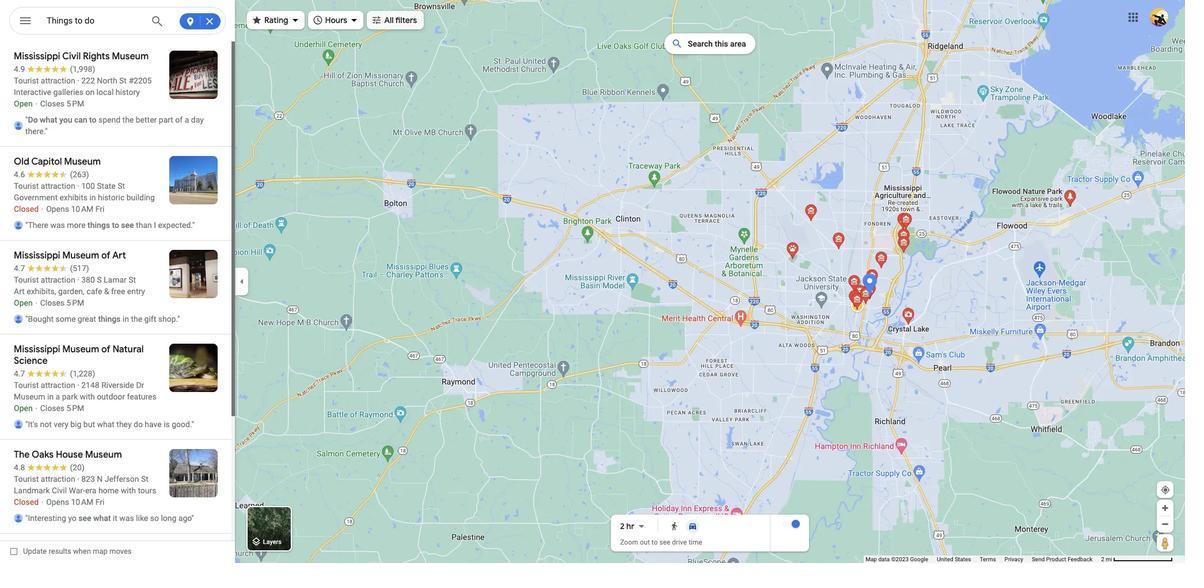 Task type: describe. For each thing, give the bounding box(es) containing it.
update
[[23, 547, 47, 556]]

privacy
[[1005, 556, 1023, 563]]

2 mi
[[1101, 556, 1112, 563]]

layers
[[263, 539, 282, 546]]

united
[[937, 556, 954, 563]]

all
[[384, 15, 394, 25]]

rating
[[264, 15, 288, 25]]

zoom
[[620, 538, 638, 547]]

united states
[[937, 556, 971, 563]]

search this area
[[688, 39, 746, 48]]

Update results when map moves checkbox
[[10, 544, 132, 559]]

show street view coverage image
[[1157, 534, 1174, 552]]

search
[[688, 39, 713, 48]]

hours
[[325, 15, 347, 25]]

moves
[[109, 547, 132, 556]]

google maps element
[[0, 0, 1185, 563]]

send
[[1032, 556, 1045, 563]]

none field inside things to do field
[[47, 14, 142, 28]]

©2023
[[891, 556, 909, 563]]

terms button
[[980, 556, 996, 563]]

google
[[910, 556, 928, 563]]

footer inside google maps element
[[866, 556, 1101, 563]]

privacy button
[[1005, 556, 1023, 563]]

filters
[[395, 15, 417, 25]]

to
[[652, 538, 658, 547]]

out
[[640, 538, 650, 547]]

results for things to do feed
[[0, 41, 235, 563]]

walking image
[[670, 522, 679, 531]]

all filters button
[[367, 7, 424, 33]]

rating button
[[247, 7, 304, 33]]

driving image
[[688, 522, 697, 531]]

2 mi button
[[1101, 556, 1173, 563]]

2 for 2 mi
[[1101, 556, 1105, 563]]

zoom in image
[[1161, 504, 1170, 513]]

results
[[49, 547, 71, 556]]

2 hr
[[620, 521, 634, 532]]

zoom out image
[[1161, 520, 1170, 529]]

terms
[[980, 556, 996, 563]]


[[18, 13, 32, 29]]

data
[[879, 556, 890, 563]]

area
[[730, 39, 746, 48]]

none radio inside google maps element
[[684, 519, 702, 533]]

drive
[[672, 538, 687, 547]]

states
[[955, 556, 971, 563]]



Task type: vqa. For each thing, say whether or not it's contained in the screenshot.
2 Hr
yes



Task type: locate. For each thing, give the bounding box(es) containing it.
map
[[93, 547, 108, 556]]

1 horizontal spatial 2
[[1101, 556, 1105, 563]]

map data ©2023 google
[[866, 556, 928, 563]]

2 hr button
[[620, 519, 649, 533]]

turn off travel time tool image
[[792, 520, 800, 528]]

Turn off travel time tool checkbox
[[783, 520, 800, 528]]

this
[[715, 39, 728, 48]]

collapse side panel image
[[236, 275, 248, 288]]

search this area button
[[665, 33, 755, 54]]

0 horizontal spatial 2
[[620, 521, 625, 532]]

all filters
[[384, 15, 417, 25]]

 button
[[9, 7, 41, 37]]

united states button
[[937, 556, 971, 563]]

None field
[[47, 14, 142, 28]]

 search field
[[9, 7, 226, 37]]

feedback
[[1068, 556, 1093, 563]]

send product feedback button
[[1032, 556, 1093, 563]]

hours button
[[308, 7, 364, 33]]

2 left hr
[[620, 521, 625, 532]]

google account: ben nelson  
(ben.nelson1980@gmail.com) image
[[1150, 8, 1169, 26]]

product
[[1046, 556, 1066, 563]]

0 vertical spatial 2
[[620, 521, 625, 532]]

send product feedback
[[1032, 556, 1093, 563]]

mi
[[1106, 556, 1112, 563]]

None radio
[[665, 519, 684, 533]]

footer containing map data ©2023 google
[[866, 556, 1101, 563]]

None radio
[[684, 519, 702, 533]]

2 left mi
[[1101, 556, 1105, 563]]

1 vertical spatial 2
[[1101, 556, 1105, 563]]

see
[[660, 538, 670, 547]]

Things to do field
[[9, 7, 226, 35]]

2
[[620, 521, 625, 532], [1101, 556, 1105, 563]]

update results when map moves
[[23, 547, 132, 556]]

when
[[73, 547, 91, 556]]

footer
[[866, 556, 1101, 563]]

zoom out to see drive time
[[620, 538, 702, 547]]

hr
[[627, 521, 634, 532]]

time
[[689, 538, 702, 547]]

show your location image
[[1160, 485, 1171, 495]]

map
[[866, 556, 877, 563]]

2 inside popup button
[[620, 521, 625, 532]]

2 for 2 hr
[[620, 521, 625, 532]]



